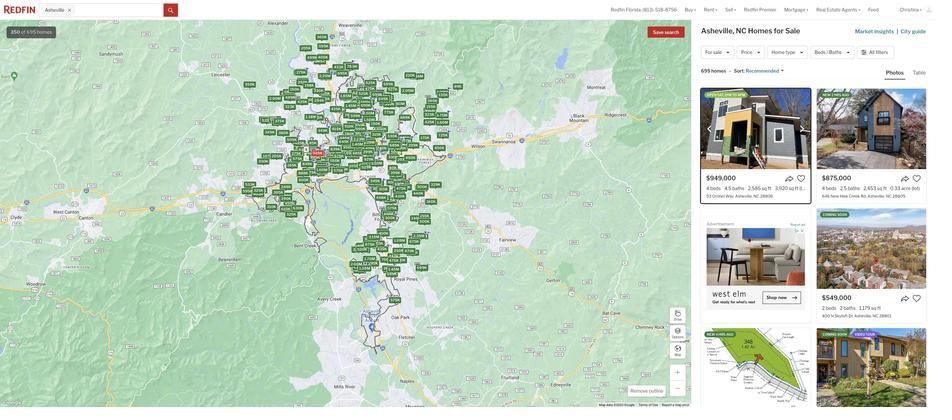 Task type: vqa. For each thing, say whether or not it's contained in the screenshot.
first 331K from the bottom of the Map 'region'
yes



Task type: locate. For each thing, give the bounding box(es) containing it.
1 vertical spatial 849k
[[302, 162, 312, 166]]

estate
[[827, 7, 841, 13]]

949k
[[313, 151, 323, 156]]

favorite button image
[[913, 175, 921, 183], [913, 295, 921, 303]]

331k
[[254, 188, 263, 192], [254, 188, 263, 193]]

1 vertical spatial coming soon
[[823, 333, 847, 337]]

2 ▾ from the left
[[716, 7, 718, 13]]

0 vertical spatial 565k
[[428, 98, 438, 103]]

1 vertical spatial 645k
[[339, 140, 349, 144]]

0 vertical spatial 498k
[[319, 161, 329, 166]]

0 vertical spatial 775k
[[384, 110, 394, 115]]

645k up the 559k
[[378, 97, 388, 101]]

recommended button
[[745, 68, 785, 74]]

1 horizontal spatial 725k
[[331, 124, 341, 129]]

399k
[[348, 122, 358, 127], [363, 150, 373, 154], [390, 171, 400, 175]]

849k
[[341, 95, 351, 100], [302, 162, 312, 166], [281, 194, 291, 198]]

899k up 975k
[[349, 89, 359, 93]]

4pm
[[738, 93, 745, 97]]

553k
[[366, 90, 375, 94]]

1 4 beds from the left
[[707, 186, 721, 191]]

3 ▾ from the left
[[734, 7, 737, 13]]

0 horizontal spatial 435k
[[333, 126, 343, 130]]

530k
[[356, 245, 366, 250]]

0 vertical spatial 85k
[[344, 63, 352, 67]]

0 vertical spatial 355k
[[324, 150, 334, 154]]

table
[[913, 70, 926, 76]]

save search
[[653, 30, 679, 35]]

2 vertical spatial 439k
[[395, 194, 405, 199]]

1 horizontal spatial 645k
[[378, 97, 388, 101]]

coming soon for photo of 400 n skyloft dr, asheville, nc 28801 at the bottom of page
[[823, 213, 847, 217]]

ft for $949,000
[[768, 186, 772, 191]]

610k down 290k
[[281, 207, 291, 212]]

0 vertical spatial 1.45m
[[345, 103, 356, 108]]

595k up 424k
[[319, 44, 328, 48]]

of for terms
[[649, 404, 652, 408]]

sq right 2,453
[[877, 186, 883, 191]]

89k
[[454, 84, 462, 89]]

1 redfin from the left
[[611, 7, 625, 13]]

0 horizontal spatial homes
[[37, 29, 52, 35]]

map for map
[[675, 353, 681, 357]]

0 horizontal spatial 610k
[[281, 207, 291, 212]]

28806
[[760, 194, 773, 199]]

redfin florida: (813)-518-8756
[[611, 7, 677, 13]]

sq for $549,000
[[872, 306, 877, 312]]

redfin inside button
[[744, 7, 759, 13]]

2 vertical spatial 725k
[[317, 168, 326, 173]]

$875,000
[[822, 175, 852, 182]]

all filters button
[[857, 46, 895, 59]]

2 units down 3 units
[[349, 138, 361, 143]]

533k
[[299, 148, 308, 152], [245, 183, 255, 187]]

report for report a map error
[[662, 404, 672, 408]]

0 horizontal spatial 360k
[[317, 35, 327, 39]]

new
[[831, 194, 839, 199]]

0 horizontal spatial 650k
[[309, 169, 319, 174]]

1 coming soon from the top
[[823, 213, 847, 217]]

0 vertical spatial 865k
[[315, 59, 325, 64]]

2 favorite button image from the top
[[913, 295, 921, 303]]

1 vertical spatial favorite button image
[[913, 295, 921, 303]]

▾ for rent ▾
[[716, 7, 718, 13]]

coming down n
[[823, 333, 837, 337]]

4 ▾ from the left
[[807, 7, 809, 13]]

report for report ad
[[791, 223, 801, 227]]

585k
[[284, 90, 294, 94]]

1 horizontal spatial 1.45m
[[388, 267, 399, 272]]

518-
[[655, 7, 665, 13]]

0 vertical spatial 799k
[[314, 151, 324, 156]]

869k
[[400, 115, 410, 120]]

0 vertical spatial 470k
[[318, 54, 328, 59]]

365k
[[295, 146, 305, 150], [314, 171, 324, 176], [395, 174, 405, 179], [369, 181, 379, 186], [382, 214, 392, 218]]

1 331k from the top
[[254, 188, 263, 192]]

825k
[[353, 91, 362, 95]]

asheville, nc homes for sale
[[701, 27, 801, 35]]

685k down 398k
[[353, 151, 363, 156]]

homes inside 695 homes •
[[712, 68, 726, 74]]

220k
[[387, 101, 397, 106]]

soon for photo of 400 n skyloft dr, asheville, nc 28801 at the bottom of page
[[838, 213, 847, 217]]

107k
[[263, 154, 272, 159]]

0 horizontal spatial 150k
[[290, 87, 299, 92]]

real estate agents ▾
[[817, 7, 861, 13]]

1 horizontal spatial 533k
[[299, 148, 308, 152]]

800k
[[338, 136, 349, 141], [417, 266, 427, 271]]

85k right 433k
[[344, 63, 352, 67]]

1.18m
[[306, 115, 316, 119]]

360k
[[317, 35, 327, 39], [364, 237, 374, 241]]

coming for photo of 112 pebble creek dr, asheville, nc 28803
[[823, 333, 837, 337]]

400k
[[318, 55, 328, 59], [329, 69, 340, 73], [416, 186, 426, 191], [382, 210, 392, 215]]

map region
[[0, 0, 716, 408]]

0 vertical spatial of
[[21, 29, 26, 35]]

0 vertical spatial 599k
[[350, 114, 360, 118]]

190k
[[380, 196, 389, 201]]

1 vertical spatial 439k
[[316, 158, 326, 162]]

350
[[10, 29, 20, 35]]

redfin for redfin premier
[[744, 7, 759, 13]]

460k up "535k" at the left of page
[[333, 149, 343, 153]]

425k
[[320, 91, 330, 96], [297, 99, 307, 104], [331, 107, 341, 111], [425, 120, 435, 124], [354, 145, 364, 149], [373, 181, 383, 186]]

450k down 80k
[[388, 180, 398, 185]]

1 vertical spatial of
[[649, 404, 652, 408]]

1 vertical spatial 685k
[[353, 151, 363, 156]]

485k
[[320, 97, 330, 101]]

355k
[[324, 150, 334, 154], [389, 170, 399, 174]]

report inside button
[[791, 223, 801, 227]]

save search button
[[648, 27, 685, 38]]

239k
[[397, 182, 407, 187]]

beds up orrinel
[[711, 186, 721, 191]]

2 vertical spatial 1.60m
[[316, 168, 327, 172]]

155k
[[420, 214, 429, 219]]

orrinel
[[713, 194, 725, 199]]

1 vertical spatial map
[[599, 404, 606, 408]]

460k down the '3.15m'
[[366, 240, 376, 244]]

2 4 beds from the left
[[822, 186, 837, 191]]

480k left 485k
[[308, 98, 318, 102]]

2 coming soon from the top
[[823, 333, 847, 337]]

1 horizontal spatial 685k
[[353, 151, 363, 156]]

data
[[607, 404, 613, 408]]

1 favorite button image from the top
[[913, 175, 921, 183]]

advertisement
[[707, 222, 734, 227]]

0 horizontal spatial 420k
[[281, 91, 291, 96]]

150k down 393k
[[290, 87, 299, 92]]

435k left 910k
[[333, 126, 343, 130]]

0 horizontal spatial 1.50m
[[350, 94, 361, 98]]

1 vertical spatial 350k
[[343, 145, 353, 150]]

1 vertical spatial 799k
[[280, 194, 290, 199]]

975k
[[347, 95, 357, 100]]

0 horizontal spatial 440k
[[413, 191, 423, 196]]

350k left 398k
[[343, 145, 353, 150]]

1pm
[[725, 93, 732, 97]]

acre
[[902, 186, 911, 191]]

baths for $949,000
[[733, 186, 745, 191]]

0 horizontal spatial 85k
[[309, 141, 317, 145]]

345k
[[370, 179, 380, 183]]

360k left 715k
[[364, 237, 374, 241]]

ad
[[802, 223, 805, 227]]

370k
[[361, 165, 371, 170]]

home type
[[772, 50, 796, 55]]

2 soon from the top
[[838, 333, 847, 337]]

400k down 190k
[[382, 210, 392, 215]]

1 soon from the top
[[838, 213, 847, 217]]

sq for $875,000
[[877, 186, 883, 191]]

3,920
[[775, 186, 788, 191]]

819k
[[322, 165, 331, 169]]

470k down the 770k
[[405, 249, 414, 254]]

330k up 446k
[[314, 88, 324, 93]]

2 vertical spatial 205k
[[272, 154, 281, 159]]

424k
[[318, 54, 328, 59]]

▾ for christina ▾
[[920, 7, 922, 13]]

439k down 239k
[[395, 194, 405, 199]]

of for 350
[[21, 29, 26, 35]]

1 ▾ from the left
[[694, 7, 696, 13]]

favorite button checkbox
[[797, 175, 806, 183], [913, 175, 921, 183], [913, 295, 921, 303]]

beds
[[711, 186, 721, 191], [826, 186, 837, 191], [826, 306, 837, 312]]

0 vertical spatial 329k
[[329, 162, 339, 167]]

160k
[[427, 199, 436, 204]]

565k down 888k
[[298, 176, 308, 181]]

map inside button
[[675, 353, 681, 357]]

agents
[[842, 7, 858, 13]]

695k down 398k
[[346, 151, 356, 156]]

450k down 290k
[[285, 201, 295, 206]]

250k up the 559k
[[380, 94, 390, 99]]

575k up 698k
[[387, 206, 397, 211]]

440k
[[425, 108, 435, 113], [413, 191, 423, 196]]

210k
[[406, 73, 415, 77]]

draw button
[[670, 308, 686, 324]]

0 vertical spatial 360k
[[317, 35, 327, 39]]

1 (lot) from the left
[[800, 186, 808, 191]]

8756
[[665, 7, 677, 13]]

0 horizontal spatial redfin
[[611, 7, 625, 13]]

599k up 383k
[[350, 114, 360, 118]]

550k down the '3.15m'
[[366, 242, 376, 246]]

1 vertical spatial ago
[[727, 333, 734, 337]]

beds for $949,000
[[711, 186, 721, 191]]

2 coming from the top
[[823, 333, 837, 337]]

5 ▾ from the left
[[859, 7, 861, 13]]

760k
[[370, 160, 379, 164]]

350k
[[380, 101, 390, 105], [343, 145, 353, 150]]

1.07m
[[400, 139, 411, 143]]

6 ▾ from the left
[[920, 7, 922, 13]]

350k down 927k at the left top of page
[[380, 101, 390, 105]]

photo of 646 new haw creek rd, asheville, nc 28805 image
[[817, 89, 927, 170]]

400
[[822, 314, 830, 319]]

399k up "929k"
[[363, 150, 373, 154]]

photo of 243 ramble way #348, asheville, nc 28803 image
[[701, 329, 811, 408]]

ft up 28801
[[878, 306, 881, 312]]

399k down 80k
[[390, 171, 400, 175]]

1 vertical spatial 725k
[[438, 133, 448, 137]]

150k up 1.03m
[[371, 122, 380, 126]]

▾ for buy ▾
[[694, 7, 696, 13]]

▾ for sell ▾
[[734, 7, 737, 13]]

1.60m up 869k on the top left of the page
[[394, 101, 405, 106]]

2 vertical spatial 565k
[[298, 176, 308, 181]]

2 horizontal spatial 399k
[[390, 171, 400, 175]]

420k
[[281, 91, 291, 96], [293, 151, 303, 156]]

0 vertical spatial 1.75m
[[358, 85, 369, 90]]

849k left '825k'
[[341, 95, 351, 100]]

385k
[[303, 169, 313, 173]]

favorite button image
[[797, 175, 806, 183]]

430k right 519k
[[318, 54, 328, 59]]

baths up "creek"
[[848, 186, 860, 191]]

480k down '345k'
[[373, 187, 383, 191]]

1 coming from the top
[[823, 213, 837, 217]]

asheville, down 4.5 baths
[[735, 194, 753, 199]]

685k
[[340, 136, 350, 141], [353, 151, 363, 156]]

0 vertical spatial 2.00m
[[402, 88, 414, 93]]

360k up 424k
[[317, 35, 327, 39]]

279k up 235k
[[384, 266, 394, 271]]

329k up "535k" at the left of page
[[329, 162, 339, 167]]

0 horizontal spatial 533k
[[245, 183, 255, 187]]

1 vertical spatial 175k
[[421, 135, 430, 140]]

500k down "155k"
[[420, 220, 430, 224]]

425k up 485k
[[320, 91, 330, 96]]

0 horizontal spatial 4 beds
[[707, 186, 721, 191]]

coming soon down n
[[823, 333, 847, 337]]

units
[[361, 100, 370, 104], [352, 131, 361, 136], [352, 138, 361, 143], [312, 154, 321, 158], [330, 157, 339, 161]]

330k up the 559k
[[383, 95, 393, 100]]

real estate agents ▾ button
[[813, 0, 865, 20]]

1 horizontal spatial 865k
[[355, 268, 365, 273]]

0 horizontal spatial 849k
[[281, 194, 291, 198]]

4 for $875,000
[[822, 186, 825, 191]]

795k
[[345, 113, 354, 118]]

report left a
[[662, 404, 672, 408]]

sq right 1,179
[[872, 306, 877, 312]]

$549,000
[[822, 295, 852, 302]]

0 horizontal spatial 498k
[[319, 161, 329, 166]]

hrs for 2
[[835, 93, 842, 97]]

sell ▾
[[726, 7, 737, 13]]

ad region
[[707, 229, 805, 311]]

555k
[[311, 98, 320, 102]]

asheville, up sale on the top right
[[701, 27, 735, 35]]

ago for new 2 hrs ago
[[842, 93, 850, 97]]

270k up 160k
[[431, 183, 440, 188]]

0 vertical spatial new
[[823, 93, 831, 97]]

1 horizontal spatial 420k
[[293, 151, 303, 156]]

525k
[[366, 81, 375, 85], [359, 91, 368, 96], [262, 118, 272, 123], [386, 198, 396, 203]]

355k up 239k
[[389, 170, 399, 174]]

1 horizontal spatial 350k
[[380, 101, 390, 105]]

homes down asheville
[[37, 29, 52, 35]]

310k down 305k
[[267, 205, 276, 209]]

▾ inside 'dropdown button'
[[859, 7, 861, 13]]

0 vertical spatial 1.60m
[[394, 101, 405, 106]]

425k down 2.23m
[[354, 145, 364, 149]]

soon left video
[[838, 333, 847, 337]]

198k
[[305, 83, 314, 88]]

2.00m up the 375k
[[269, 96, 281, 101]]

1 horizontal spatial 849k
[[302, 162, 312, 166]]

1.60m down 449k
[[316, 168, 327, 172]]

2.20m
[[319, 74, 331, 78]]

2 redfin from the left
[[744, 7, 759, 13]]

0 vertical spatial 480k
[[308, 98, 318, 102]]

▾ right the agents
[[859, 7, 861, 13]]

next button image
[[799, 126, 806, 133]]

google image
[[2, 399, 23, 408]]

asheville, down 1,179
[[855, 314, 872, 319]]

650k right 845k
[[377, 127, 387, 131]]

1 horizontal spatial 610k
[[399, 180, 408, 185]]

1 horizontal spatial 349k
[[318, 128, 328, 133]]

baths for $875,000
[[848, 186, 860, 191]]

of left use
[[649, 404, 652, 408]]

1 vertical spatial 775k
[[313, 115, 322, 120]]

video
[[855, 333, 865, 337]]

ft up 28806
[[768, 186, 772, 191]]

ft for $875,000
[[884, 186, 887, 191]]

remove asheville image
[[68, 8, 72, 12]]

0 horizontal spatial 1.75m
[[358, 85, 369, 90]]

open sat, 1pm to 4pm
[[707, 93, 745, 97]]

765k
[[418, 266, 427, 270]]

439k left '422k'
[[308, 55, 318, 60]]

1 horizontal spatial (lot)
[[912, 186, 920, 191]]

1 horizontal spatial 435k
[[377, 247, 387, 252]]

None search field
[[75, 4, 164, 17]]

1 horizontal spatial 470k
[[365, 86, 375, 91]]

315k
[[298, 78, 307, 83], [372, 132, 381, 137], [342, 146, 352, 150], [379, 187, 388, 192]]

498k down 995k
[[319, 161, 329, 166]]

filters
[[876, 50, 888, 55]]

500k up 160k
[[417, 185, 427, 189]]

310k up 239k
[[391, 176, 400, 181]]

250k down 200k
[[310, 155, 320, 159]]

0 horizontal spatial (lot)
[[800, 186, 808, 191]]

sq
[[762, 186, 767, 191], [789, 186, 794, 191], [877, 186, 883, 191], [872, 306, 877, 312]]

4.5 baths
[[725, 186, 745, 191]]

865k down '422k'
[[315, 59, 325, 64]]

sq up 28806
[[762, 186, 767, 191]]

439k
[[308, 55, 318, 60], [316, 158, 326, 162], [395, 194, 405, 199]]

baths for $549,000
[[844, 306, 856, 312]]

533k down 455k
[[299, 148, 308, 152]]

0 vertical spatial map
[[675, 353, 681, 357]]

815k
[[332, 127, 341, 131]]

1.30m
[[359, 267, 370, 271]]

415k
[[273, 120, 282, 125]]

1 horizontal spatial 2.00m
[[402, 88, 414, 93]]

1 horizontal spatial 895k
[[374, 93, 384, 98]]

365k down 455k
[[295, 146, 305, 150]]

1 vertical spatial 310k
[[267, 205, 276, 209]]

1 horizontal spatial 85k
[[344, 63, 352, 67]]

499k
[[307, 55, 317, 60], [307, 55, 317, 60], [285, 95, 295, 100], [316, 154, 326, 159]]

329k up 160k
[[431, 182, 440, 187]]

610k
[[399, 180, 408, 185], [281, 207, 291, 212]]

$949,000
[[707, 175, 736, 182]]

1 vertical spatial report
[[662, 404, 672, 408]]

0 horizontal spatial 310k
[[267, 205, 276, 209]]

865k
[[315, 59, 325, 64], [355, 268, 365, 273]]

1 vertical spatial 329k
[[431, 182, 440, 187]]



Task type: describe. For each thing, give the bounding box(es) containing it.
3.40m
[[353, 248, 364, 252]]

price button
[[737, 46, 765, 59]]

ft for $549,000
[[878, 306, 881, 312]]

2,453 sq ft
[[864, 186, 887, 191]]

315k up 190k
[[379, 187, 388, 192]]

300k down 80k
[[392, 173, 402, 178]]

1 vertical spatial 440k
[[413, 191, 423, 196]]

323k down 195k on the left of the page
[[425, 112, 434, 117]]

2 vertical spatial 470k
[[405, 249, 414, 254]]

units down 553k
[[361, 100, 370, 104]]

1 vertical spatial 899k
[[270, 117, 280, 121]]

340k
[[377, 146, 387, 151]]

525k left 415k
[[262, 118, 272, 123]]

sq for $949,000
[[762, 186, 767, 191]]

sale
[[786, 27, 801, 35]]

0 horizontal spatial 645k
[[339, 140, 349, 144]]

0 vertical spatial 725k
[[331, 124, 341, 129]]

0 horizontal spatial 1.45m
[[345, 103, 356, 108]]

to
[[733, 93, 737, 97]]

0 horizontal spatial 270k
[[256, 188, 266, 193]]

1 vertical spatial 875k
[[298, 172, 307, 176]]

1 vertical spatial 865k
[[355, 268, 365, 273]]

2 (lot) from the left
[[912, 186, 920, 191]]

359k
[[245, 82, 255, 87]]

favorite button checkbox for $549,000
[[913, 295, 921, 303]]

398k
[[353, 145, 363, 149]]

0 horizontal spatial 799k
[[280, 194, 290, 199]]

1 horizontal spatial 4
[[716, 333, 718, 337]]

table button
[[912, 70, 928, 79]]

1,179 sq ft
[[860, 306, 881, 312]]

1 vertical spatial 430k
[[320, 167, 330, 172]]

450k down "929k"
[[359, 163, 369, 167]]

1 horizontal spatial 75k
[[346, 65, 353, 70]]

929k
[[364, 157, 374, 162]]

report ad button
[[791, 223, 805, 228]]

475k down 1.28m at top
[[365, 146, 375, 151]]

294k
[[314, 98, 324, 103]]

3.95m
[[352, 247, 364, 252]]

2 horizontal spatial 565k
[[428, 98, 438, 103]]

365k up 735k
[[382, 214, 392, 218]]

739k
[[281, 194, 290, 199]]

1 vertical spatial 295k
[[368, 261, 378, 266]]

1 horizontal spatial 175k
[[421, 135, 430, 140]]

387k
[[384, 213, 393, 217]]

1 horizontal spatial 565k
[[335, 107, 345, 112]]

770k
[[410, 237, 419, 241]]

135k
[[439, 93, 448, 97]]

300k down the 297k
[[400, 185, 411, 190]]

1 vertical spatial 85k
[[309, 141, 317, 145]]

new 4 hrs ago
[[707, 333, 734, 337]]

4 for $949,000
[[707, 186, 710, 191]]

300k up 1.28m at top
[[364, 134, 374, 139]]

646 new haw creek rd, asheville, nc 28805
[[822, 194, 906, 199]]

250k up '332k'
[[394, 249, 404, 253]]

map data ©2023 google
[[599, 404, 635, 408]]

asheville, down the 2,453 sq ft on the right top
[[868, 194, 885, 199]]

0 vertical spatial 685k
[[340, 136, 350, 141]]

(813)-
[[643, 7, 655, 13]]

422k
[[318, 54, 328, 59]]

0 vertical spatial 435k
[[333, 126, 343, 130]]

photo of 112 pebble creek dr, asheville, nc 28803 image
[[817, 329, 927, 408]]

839k
[[330, 147, 340, 152]]

4 beds for $875,000
[[822, 186, 837, 191]]

365k up 239k
[[395, 174, 405, 179]]

0 vertical spatial 310k
[[391, 176, 400, 181]]

323k down 585k
[[285, 104, 295, 109]]

2.50m
[[363, 111, 374, 115]]

383k
[[346, 124, 356, 128]]

425k left 465k
[[297, 99, 307, 104]]

550k up 819k
[[330, 159, 340, 163]]

sq right 3,920
[[789, 186, 794, 191]]

0 horizontal spatial 470k
[[318, 54, 328, 59]]

0 horizontal spatial 725k
[[317, 168, 326, 173]]

hrs for 4
[[719, 333, 726, 337]]

nc down 1,179 sq ft
[[873, 314, 879, 319]]

0 horizontal spatial 775k
[[313, 115, 322, 120]]

nc left 28805
[[886, 194, 892, 199]]

323k up 165k
[[289, 158, 298, 162]]

1 vertical spatial 435k
[[377, 247, 387, 252]]

2 units down the 390k
[[309, 154, 321, 158]]

1 horizontal spatial 460k
[[366, 240, 376, 244]]

625k
[[356, 141, 365, 145]]

1,179
[[860, 306, 871, 312]]

coming soon for photo of 112 pebble creek dr, asheville, nc 28803
[[823, 333, 847, 337]]

450k down the 770k
[[408, 251, 418, 255]]

525k up 553k
[[366, 81, 375, 85]]

300k up 735k
[[385, 216, 395, 220]]

695k down '422k'
[[321, 75, 331, 79]]

400k right 239k
[[416, 186, 426, 191]]

1 horizontal spatial 875k
[[400, 135, 410, 140]]

1 vertical spatial 480k
[[373, 187, 383, 191]]

city guide link
[[901, 28, 928, 36]]

beds
[[815, 50, 826, 55]]

0 horizontal spatial 565k
[[298, 176, 308, 181]]

575k right 819k
[[334, 168, 343, 173]]

525k up 698k
[[386, 198, 396, 203]]

425k up 190k
[[373, 181, 383, 186]]

1 horizontal spatial 150k
[[371, 122, 380, 126]]

beds for $875,000
[[826, 186, 837, 191]]

0 vertical spatial 645k
[[378, 97, 388, 101]]

1 horizontal spatial 399k
[[363, 150, 373, 154]]

845k
[[361, 131, 371, 135]]

units up 398k
[[352, 138, 361, 143]]

0 vertical spatial 695
[[27, 29, 36, 35]]

2 units up 449k
[[327, 157, 339, 161]]

home type button
[[768, 46, 808, 59]]

275k
[[292, 151, 301, 156]]

1 horizontal spatial 600k
[[299, 178, 309, 182]]

1 vertical spatial 650k
[[309, 169, 319, 174]]

888k
[[298, 171, 308, 176]]

©2023
[[614, 404, 624, 408]]

1.13m
[[354, 265, 364, 270]]

▾ for mortgage ▾
[[807, 7, 809, 13]]

submit search image
[[168, 8, 173, 13]]

330k up 689k
[[387, 134, 397, 139]]

279k down 689k
[[397, 158, 407, 163]]

2 331k from the top
[[254, 188, 263, 193]]

0 vertical spatial homes
[[37, 29, 52, 35]]

rent ▾
[[704, 7, 718, 13]]

450k up 449k
[[320, 155, 330, 159]]

450k down 239k
[[394, 188, 404, 193]]

330k down 107k
[[258, 159, 268, 164]]

279k up 393k
[[296, 70, 306, 75]]

nc down 2,585
[[754, 194, 760, 199]]

419k
[[309, 154, 319, 159]]

nc left homes
[[736, 27, 747, 35]]

595k left 405k
[[243, 189, 253, 194]]

mortgage ▾ button
[[781, 0, 813, 20]]

332k
[[389, 254, 398, 259]]

297k
[[397, 158, 407, 162]]

buy ▾ button
[[685, 0, 696, 20]]

draw
[[674, 318, 682, 322]]

279k down '332k'
[[384, 268, 394, 273]]

0 vertical spatial 420k
[[281, 91, 291, 96]]

map
[[675, 404, 682, 408]]

new for new 2 hrs ago
[[823, 93, 831, 97]]

sell ▾ button
[[726, 0, 737, 20]]

425k down 195k on the left of the page
[[425, 120, 435, 124]]

2 vertical spatial 399k
[[390, 171, 400, 175]]

sell
[[726, 7, 733, 13]]

365k down the 794k
[[314, 171, 324, 176]]

beds for $549,000
[[826, 306, 837, 312]]

search
[[665, 30, 679, 35]]

700k up 265k
[[381, 257, 391, 262]]

700k up the 1.70m
[[359, 248, 369, 253]]

0 vertical spatial 430k
[[318, 54, 328, 59]]

tour
[[866, 333, 875, 337]]

315k left 1.40m
[[342, 146, 352, 150]]

550k down 1.07m at left
[[396, 146, 406, 151]]

photo of 400 n skyloft dr, asheville, nc 28801 image
[[817, 209, 927, 290]]

305k
[[273, 190, 283, 195]]

mortgage
[[785, 7, 806, 13]]

1 vertical spatial 610k
[[281, 207, 291, 212]]

map button
[[670, 343, 686, 360]]

450k right 299k
[[434, 146, 444, 150]]

2 horizontal spatial 725k
[[438, 133, 448, 137]]

2 vertical spatial 500k
[[420, 220, 430, 224]]

favorite button image for $549,000
[[913, 295, 921, 303]]

remove outline button
[[628, 386, 666, 397]]

0 vertical spatial 650k
[[377, 127, 387, 131]]

330k up 80k
[[388, 155, 398, 159]]

favorite button checkbox for $875,000
[[913, 175, 921, 183]]

475k down the 4.00m
[[357, 244, 367, 248]]

450k up 715k
[[378, 231, 388, 236]]

0 horizontal spatial 175k
[[298, 79, 307, 84]]

1 vertical spatial 470k
[[365, 86, 375, 91]]

0 vertical spatial 205k
[[301, 46, 311, 50]]

689k
[[390, 143, 400, 148]]

beds / baths button
[[811, 46, 855, 59]]

400k up 2.20m
[[329, 69, 340, 73]]

4 beds for $949,000
[[707, 186, 721, 191]]

750k down 553k
[[363, 99, 373, 104]]

1 horizontal spatial 800k
[[417, 266, 427, 271]]

323k left 305k
[[253, 188, 263, 193]]

425k down the 1.85m
[[331, 107, 341, 111]]

550k left 485k
[[309, 98, 319, 102]]

1 horizontal spatial 1.60m
[[394, 101, 405, 106]]

2 units down '825k'
[[358, 100, 370, 104]]

buy ▾ button
[[681, 0, 700, 20]]

80k
[[389, 166, 397, 170]]

365k down '529k'
[[369, 181, 379, 186]]

use
[[653, 404, 658, 408]]

2,453
[[864, 186, 877, 191]]

favorite button image for $875,000
[[913, 175, 921, 183]]

creek
[[849, 194, 860, 199]]

1 vertical spatial 205k
[[297, 69, 307, 74]]

525k right 975k
[[359, 91, 368, 96]]

595k down 1.07m at left
[[391, 143, 400, 148]]

0 vertical spatial 440k
[[425, 108, 435, 113]]

1 horizontal spatial 899k
[[349, 89, 359, 93]]

390k
[[310, 147, 320, 152]]

1 vertical spatial 1.50m
[[364, 118, 375, 122]]

300k down 290k
[[285, 206, 295, 211]]

535k
[[338, 167, 348, 172]]

1 horizontal spatial 329k
[[431, 182, 440, 187]]

real
[[817, 7, 826, 13]]

315k right 845k
[[372, 132, 381, 137]]

favorite button checkbox for $949,000
[[797, 175, 806, 183]]

0 vertical spatial 295k
[[378, 95, 388, 99]]

315k up 198k at top
[[298, 78, 307, 83]]

0 vertical spatial 150k
[[290, 87, 299, 92]]

0 horizontal spatial 75k
[[314, 98, 321, 103]]

0 horizontal spatial 349k
[[265, 130, 275, 135]]

new for new 4 hrs ago
[[707, 333, 715, 337]]

previous button image
[[707, 126, 713, 133]]

700k down 2.23m
[[347, 144, 357, 149]]

0 horizontal spatial 549k
[[348, 154, 358, 158]]

0 vertical spatial 399k
[[348, 122, 358, 127]]

christina
[[900, 7, 919, 13]]

rd,
[[861, 194, 867, 199]]

450k down 299k
[[406, 156, 416, 160]]

358k
[[281, 185, 291, 189]]

1 vertical spatial 599k
[[356, 127, 366, 131]]

map for map data ©2023 google
[[599, 404, 606, 408]]

1 vertical spatial 360k
[[364, 237, 374, 241]]

750k up 398k
[[351, 138, 361, 143]]

2 horizontal spatial 849k
[[341, 95, 351, 100]]

0 vertical spatial 350k
[[380, 101, 390, 105]]

700k up 235k
[[396, 258, 406, 263]]

465k
[[309, 98, 318, 102]]

0 vertical spatial 800k
[[338, 136, 349, 141]]

1 vertical spatial 533k
[[245, 183, 255, 187]]

photos button
[[885, 70, 912, 80]]

soon for photo of 112 pebble creek dr, asheville, nc 28803
[[838, 333, 847, 337]]

redfin premier
[[744, 7, 777, 13]]

595k down 100k
[[316, 169, 326, 174]]

400k right 519k
[[318, 55, 328, 59]]

remove
[[631, 389, 648, 394]]

4.5
[[725, 186, 732, 191]]

750k up 1.28m at top
[[362, 131, 372, 135]]

475k left 927k at the left top of page
[[374, 90, 383, 95]]

photo of 53 orrinel way, asheville, nc 28806 image
[[701, 89, 811, 170]]

sale
[[714, 50, 722, 55]]

695 inside 695 homes •
[[701, 68, 711, 74]]

100k
[[318, 163, 328, 168]]

1 vertical spatial 1.45m
[[388, 267, 399, 272]]

outline
[[649, 389, 664, 394]]

0 vertical spatial 460k
[[333, 149, 343, 153]]

1 horizontal spatial 270k
[[377, 187, 387, 192]]

695k down 433k
[[337, 71, 347, 76]]

0 horizontal spatial 1.60m
[[316, 168, 327, 172]]

1 horizontal spatial 355k
[[389, 170, 399, 174]]

28805
[[893, 194, 906, 199]]

575k down 235k
[[390, 298, 400, 303]]

new 2 hrs ago
[[823, 93, 850, 97]]

1 horizontal spatial 498k
[[376, 196, 386, 200]]

750k up 3 units
[[355, 123, 365, 127]]

300k down 305k
[[280, 197, 290, 201]]

0 horizontal spatial 600k
[[260, 117, 270, 122]]

google
[[625, 404, 635, 408]]

225k
[[295, 70, 304, 75]]

575k up 239k
[[393, 176, 402, 181]]

2.48m
[[412, 74, 423, 79]]

ago for new 4 hrs ago
[[727, 333, 734, 337]]

save
[[653, 30, 664, 35]]

1 vertical spatial 2.00m
[[269, 96, 281, 101]]

200k
[[308, 149, 318, 154]]

units up 449k
[[330, 157, 339, 161]]

2.5 baths
[[840, 186, 860, 191]]

error
[[683, 404, 690, 408]]

0 horizontal spatial 895k
[[335, 126, 345, 131]]

0 vertical spatial 439k
[[308, 55, 318, 60]]

250k down 927k at the left top of page
[[380, 98, 390, 103]]

1.85m
[[340, 94, 351, 98]]

1 horizontal spatial 1.75m
[[437, 113, 448, 118]]

575k down 275k on the top of the page
[[293, 157, 302, 161]]

2.60m
[[351, 262, 362, 267]]

units up 2.23m
[[352, 131, 361, 136]]

1 vertical spatial 500k
[[417, 185, 427, 189]]

475k down 80k
[[396, 187, 406, 191]]

premier
[[760, 7, 777, 13]]

0 horizontal spatial 480k
[[308, 98, 318, 102]]

575k down the 839k
[[334, 154, 344, 158]]

0 vertical spatial 895k
[[374, 93, 384, 98]]

0 vertical spatial 533k
[[299, 148, 308, 152]]

2 horizontal spatial 1.60m
[[437, 120, 448, 125]]

0 vertical spatial 610k
[[399, 180, 408, 185]]

redfin for redfin florida: (813)-518-8756
[[611, 7, 625, 13]]

coming for photo of 400 n skyloft dr, asheville, nc 28801 at the bottom of page
[[823, 213, 837, 217]]

475k up 265k
[[389, 259, 399, 263]]

393k
[[298, 80, 307, 85]]



